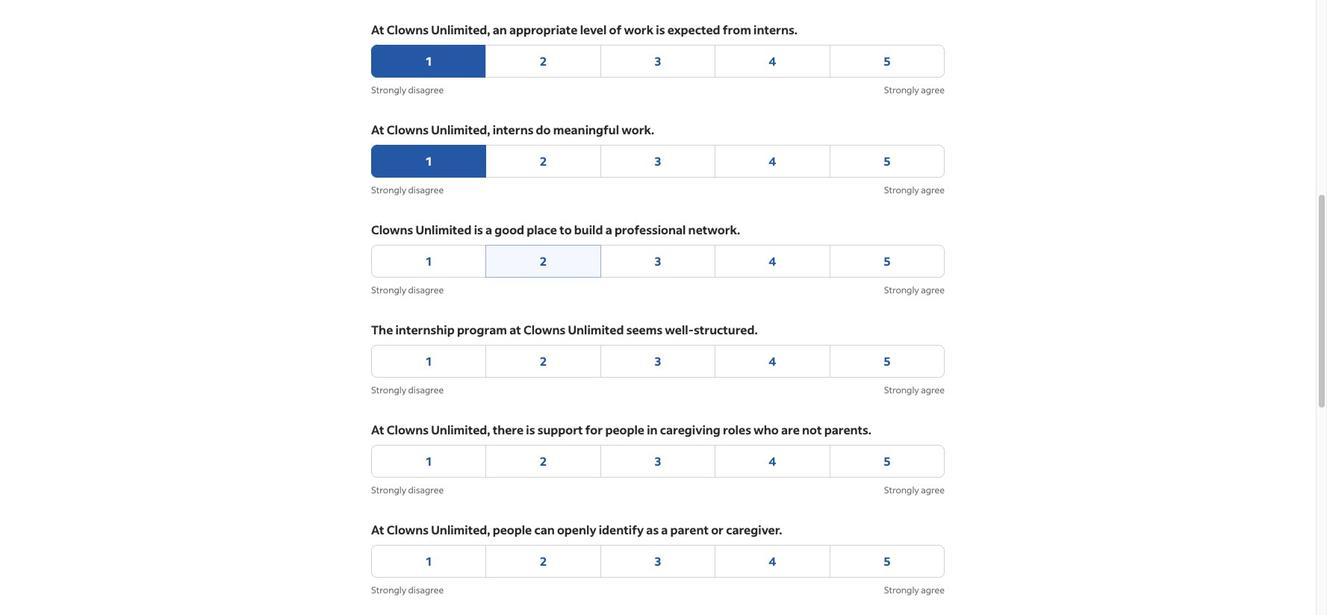 Task type: locate. For each thing, give the bounding box(es) containing it.
4 button for at clowns unlimited, people can openly identify as a parent or caregiver.
[[715, 545, 831, 578]]

3
[[655, 53, 662, 69], [655, 153, 662, 169], [655, 253, 662, 269], [655, 353, 662, 369], [655, 454, 662, 469], [655, 554, 662, 569]]

strongly disagree for the internship program at clowns unlimited seems well-structured.
[[371, 385, 444, 396]]

3 4 button from the top
[[715, 245, 831, 278]]

5 5 from the top
[[884, 454, 891, 469]]

0 vertical spatial unlimited
[[416, 222, 472, 238]]

2 for good
[[540, 253, 547, 269]]

2 button for can
[[486, 545, 601, 578]]

strongly disagree for at clowns unlimited, interns do meaningful work.
[[371, 185, 444, 196]]

parent
[[671, 522, 709, 538]]

1 button for clowns unlimited is a good place to build a professional network.
[[371, 245, 487, 278]]

3 4 from the top
[[769, 253, 777, 269]]

2 down place
[[540, 253, 547, 269]]

1 horizontal spatial is
[[526, 422, 535, 438]]

group down as
[[371, 545, 945, 578]]

4 unlimited, from the top
[[431, 522, 490, 538]]

5 disagree from the top
[[408, 485, 444, 496]]

people left can
[[493, 522, 532, 538]]

1 horizontal spatial unlimited
[[568, 322, 624, 338]]

6 5 button from the top
[[830, 545, 945, 578]]

2 down the do
[[540, 153, 547, 169]]

6 4 from the top
[[769, 554, 777, 569]]

2 group from the top
[[371, 145, 945, 178]]

2 vertical spatial is
[[526, 422, 535, 438]]

unlimited left good
[[416, 222, 472, 238]]

1 4 from the top
[[769, 53, 777, 69]]

good
[[495, 222, 525, 238]]

0 horizontal spatial unlimited
[[416, 222, 472, 238]]

5 4 button from the top
[[715, 445, 831, 478]]

4 at from the top
[[371, 522, 385, 538]]

2 unlimited, from the top
[[431, 122, 490, 137]]

5 4 from the top
[[769, 454, 777, 469]]

2 agree from the top
[[921, 185, 945, 196]]

4 5 from the top
[[884, 353, 891, 369]]

1 horizontal spatial people
[[606, 422, 645, 438]]

clowns
[[387, 22, 429, 37], [387, 122, 429, 137], [371, 222, 413, 238], [524, 322, 566, 338], [387, 422, 429, 438], [387, 522, 429, 538]]

group down work.
[[371, 145, 945, 178]]

is right work
[[656, 22, 665, 37]]

at
[[371, 22, 385, 37], [371, 122, 385, 137], [371, 422, 385, 438], [371, 522, 385, 538]]

strongly
[[371, 84, 407, 96], [884, 84, 920, 96], [371, 185, 407, 196], [884, 185, 920, 196], [371, 285, 407, 296], [884, 285, 920, 296], [371, 385, 407, 396], [884, 385, 920, 396], [371, 485, 407, 496], [884, 485, 920, 496], [371, 585, 407, 596], [884, 585, 920, 596]]

0 horizontal spatial is
[[474, 222, 483, 238]]

3 button for identify
[[601, 545, 716, 578]]

5 5 button from the top
[[830, 445, 945, 478]]

expected
[[668, 22, 721, 37]]

agree for roles
[[921, 485, 945, 496]]

work
[[624, 22, 654, 37]]

at clowns unlimited, interns do meaningful work.
[[371, 122, 655, 137]]

3 1 from the top
[[426, 253, 432, 269]]

interns
[[493, 122, 534, 137]]

4 for clowns unlimited is a good place to build a professional network.
[[769, 253, 777, 269]]

2 button down the appropriate
[[486, 45, 601, 78]]

unlimited, for interns
[[431, 122, 490, 137]]

5 2 button from the top
[[486, 445, 601, 478]]

6 4 button from the top
[[715, 545, 831, 578]]

1
[[426, 53, 432, 69], [426, 153, 432, 169], [426, 253, 432, 269], [426, 353, 432, 369], [426, 454, 432, 469], [426, 554, 432, 569]]

6 strongly agree from the top
[[884, 585, 945, 596]]

level
[[580, 22, 607, 37]]

group down seems
[[371, 345, 945, 378]]

program
[[457, 322, 507, 338]]

at clowns unlimited, an appropriate level of work is expected from interns.
[[371, 22, 798, 37]]

6 strongly disagree from the top
[[371, 585, 444, 596]]

3 3 button from the top
[[601, 245, 716, 278]]

not
[[803, 422, 822, 438]]

1 group from the top
[[371, 45, 945, 78]]

unlimited,
[[431, 22, 490, 37], [431, 122, 490, 137], [431, 422, 490, 438], [431, 522, 490, 538]]

2 disagree from the top
[[408, 185, 444, 196]]

clowns unlimited is a good place to build a professional network.
[[371, 222, 741, 238]]

1 button for at clowns unlimited, interns do meaningful work.
[[371, 145, 487, 178]]

2 button down the internship program at clowns unlimited seems well-structured.
[[486, 345, 601, 378]]

3 1 button from the top
[[371, 245, 487, 278]]

at for at clowns unlimited, an appropriate level of work is expected from interns.
[[371, 22, 385, 37]]

professional
[[615, 222, 686, 238]]

2 button down can
[[486, 545, 601, 578]]

2 3 from the top
[[655, 153, 662, 169]]

2
[[540, 53, 547, 69], [540, 153, 547, 169], [540, 253, 547, 269], [540, 353, 547, 369], [540, 454, 547, 469], [540, 554, 547, 569]]

is
[[656, 22, 665, 37], [474, 222, 483, 238], [526, 422, 535, 438]]

1 vertical spatial is
[[474, 222, 483, 238]]

5 1 from the top
[[426, 454, 432, 469]]

group down work
[[371, 45, 945, 78]]

2 button down support
[[486, 445, 601, 478]]

6 3 from the top
[[655, 554, 662, 569]]

4 4 from the top
[[769, 353, 777, 369]]

4 for at clowns unlimited, people can openly identify as a parent or caregiver.
[[769, 554, 777, 569]]

3 at from the top
[[371, 422, 385, 438]]

3 5 button from the top
[[830, 245, 945, 278]]

4 3 from the top
[[655, 353, 662, 369]]

3 for work.
[[655, 153, 662, 169]]

2 2 from the top
[[540, 153, 547, 169]]

6 group from the top
[[371, 545, 945, 578]]

1 horizontal spatial a
[[606, 222, 612, 238]]

4 button
[[715, 45, 831, 78], [715, 145, 831, 178], [715, 245, 831, 278], [715, 345, 831, 378], [715, 445, 831, 478], [715, 545, 831, 578]]

a left good
[[486, 222, 492, 238]]

strongly agree
[[884, 84, 945, 96], [884, 185, 945, 196], [884, 285, 945, 296], [884, 385, 945, 396], [884, 485, 945, 496], [884, 585, 945, 596]]

3 strongly agree from the top
[[884, 285, 945, 296]]

3 button down work.
[[601, 145, 716, 178]]

1 agree from the top
[[921, 84, 945, 96]]

4 5 button from the top
[[830, 345, 945, 378]]

disagree for at clowns unlimited, there is support for people in caregiving roles who are not parents.
[[408, 485, 444, 496]]

2 at from the top
[[371, 122, 385, 137]]

4 agree from the top
[[921, 385, 945, 396]]

internship
[[396, 322, 455, 338]]

2 5 button from the top
[[830, 145, 945, 178]]

4 button for at clowns unlimited, there is support for people in caregiving roles who are not parents.
[[715, 445, 831, 478]]

unlimited, for an
[[431, 22, 490, 37]]

agree for from
[[921, 84, 945, 96]]

interns.
[[754, 22, 798, 37]]

a right as
[[662, 522, 668, 538]]

1 unlimited, from the top
[[431, 22, 490, 37]]

5 for clowns unlimited is a good place to build a professional network.
[[884, 253, 891, 269]]

2 1 button from the top
[[371, 145, 487, 178]]

1 disagree from the top
[[408, 84, 444, 96]]

group down the professional
[[371, 245, 945, 278]]

strongly disagree for clowns unlimited is a good place to build a professional network.
[[371, 285, 444, 296]]

5 strongly agree from the top
[[884, 485, 945, 496]]

4
[[769, 53, 777, 69], [769, 153, 777, 169], [769, 253, 777, 269], [769, 353, 777, 369], [769, 454, 777, 469], [769, 554, 777, 569]]

6 2 from the top
[[540, 554, 547, 569]]

2 button down the do
[[486, 145, 601, 178]]

3 3 from the top
[[655, 253, 662, 269]]

at for at clowns unlimited, there is support for people in caregiving roles who are not parents.
[[371, 422, 385, 438]]

5 3 button from the top
[[601, 445, 716, 478]]

build
[[574, 222, 603, 238]]

4 disagree from the top
[[408, 385, 444, 396]]

2 4 from the top
[[769, 153, 777, 169]]

1 strongly agree from the top
[[884, 84, 945, 96]]

2 horizontal spatial a
[[662, 522, 668, 538]]

6 agree from the top
[[921, 585, 945, 596]]

clowns for there
[[387, 422, 429, 438]]

1 for clowns unlimited is a good place to build a professional network.
[[426, 253, 432, 269]]

a for openly
[[662, 522, 668, 538]]

1 vertical spatial people
[[493, 522, 532, 538]]

at for at clowns unlimited, people can openly identify as a parent or caregiver.
[[371, 522, 385, 538]]

clowns for people
[[387, 522, 429, 538]]

group down in on the left bottom of the page
[[371, 445, 945, 478]]

of
[[609, 22, 622, 37]]

5 strongly disagree from the top
[[371, 485, 444, 496]]

group for identify
[[371, 545, 945, 578]]

2 down the internship program at clowns unlimited seems well-structured.
[[540, 353, 547, 369]]

1 4 button from the top
[[715, 45, 831, 78]]

1 button
[[371, 45, 487, 78], [371, 145, 487, 178], [371, 245, 487, 278], [371, 345, 487, 378], [371, 445, 487, 478], [371, 545, 487, 578]]

4 4 button from the top
[[715, 345, 831, 378]]

openly
[[557, 522, 597, 538]]

5 button for at clowns unlimited, interns do meaningful work.
[[830, 145, 945, 178]]

2 strongly disagree from the top
[[371, 185, 444, 196]]

2 1 from the top
[[426, 153, 432, 169]]

1 1 button from the top
[[371, 45, 487, 78]]

5 button
[[830, 45, 945, 78], [830, 145, 945, 178], [830, 245, 945, 278], [830, 345, 945, 378], [830, 445, 945, 478], [830, 545, 945, 578]]

2 4 button from the top
[[715, 145, 831, 178]]

3 button
[[601, 45, 716, 78], [601, 145, 716, 178], [601, 245, 716, 278], [601, 345, 716, 378], [601, 445, 716, 478], [601, 545, 716, 578]]

4 strongly disagree from the top
[[371, 385, 444, 396]]

meaningful
[[553, 122, 619, 137]]

1 3 from the top
[[655, 53, 662, 69]]

agree
[[921, 84, 945, 96], [921, 185, 945, 196], [921, 285, 945, 296], [921, 385, 945, 396], [921, 485, 945, 496], [921, 585, 945, 596]]

3 group from the top
[[371, 245, 945, 278]]

3 button down seems
[[601, 345, 716, 378]]

2 2 button from the top
[[486, 145, 601, 178]]

3 button for for
[[601, 445, 716, 478]]

1 2 button from the top
[[486, 45, 601, 78]]

1 5 from the top
[[884, 53, 891, 69]]

4 for at clowns unlimited, interns do meaningful work.
[[769, 153, 777, 169]]

3 button down in on the left bottom of the page
[[601, 445, 716, 478]]

2 down the appropriate
[[540, 53, 547, 69]]

2 button
[[486, 45, 601, 78], [486, 145, 601, 178], [486, 245, 601, 278], [486, 345, 601, 378], [486, 445, 601, 478], [486, 545, 601, 578]]

a right build
[[606, 222, 612, 238]]

is right there
[[526, 422, 535, 438]]

2 3 button from the top
[[601, 145, 716, 178]]

strongly agree for or
[[884, 585, 945, 596]]

3 button down as
[[601, 545, 716, 578]]

1 strongly disagree from the top
[[371, 84, 444, 96]]

2 for can
[[540, 554, 547, 569]]

4 button for clowns unlimited is a good place to build a professional network.
[[715, 245, 831, 278]]

people left in on the left bottom of the page
[[606, 422, 645, 438]]

is left good
[[474, 222, 483, 238]]

clowns for an
[[387, 22, 429, 37]]

4 1 button from the top
[[371, 345, 487, 378]]

3 button for seems
[[601, 345, 716, 378]]

2 horizontal spatial is
[[656, 22, 665, 37]]

6 3 button from the top
[[601, 545, 716, 578]]

2 down support
[[540, 454, 547, 469]]

6 5 from the top
[[884, 554, 891, 569]]

at
[[510, 322, 521, 338]]

4 strongly agree from the top
[[884, 385, 945, 396]]

3 agree from the top
[[921, 285, 945, 296]]

3 button for work.
[[601, 145, 716, 178]]

2 button for is
[[486, 445, 601, 478]]

1 1 from the top
[[426, 53, 432, 69]]

unlimited
[[416, 222, 472, 238], [568, 322, 624, 338]]

disagree for the internship program at clowns unlimited seems well-structured.
[[408, 385, 444, 396]]

5 group from the top
[[371, 445, 945, 478]]

group for to
[[371, 245, 945, 278]]

1 3 button from the top
[[601, 45, 716, 78]]

3 for for
[[655, 454, 662, 469]]

a
[[486, 222, 492, 238], [606, 222, 612, 238], [662, 522, 668, 538]]

disagree for clowns unlimited is a good place to build a professional network.
[[408, 285, 444, 296]]

3 2 button from the top
[[486, 245, 601, 278]]

as
[[647, 522, 659, 538]]

people
[[606, 422, 645, 438], [493, 522, 532, 538]]

5 3 from the top
[[655, 454, 662, 469]]

2 button for do
[[486, 145, 601, 178]]

unlimited left seems
[[568, 322, 624, 338]]

5 agree from the top
[[921, 485, 945, 496]]

strongly agree for from
[[884, 84, 945, 96]]

network.
[[689, 222, 741, 238]]

2 for do
[[540, 153, 547, 169]]

1 2 from the top
[[540, 53, 547, 69]]

4 1 from the top
[[426, 353, 432, 369]]

5 1 button from the top
[[371, 445, 487, 478]]

3 2 from the top
[[540, 253, 547, 269]]

5 2 from the top
[[540, 454, 547, 469]]

4 2 button from the top
[[486, 345, 601, 378]]

disagree
[[408, 84, 444, 96], [408, 185, 444, 196], [408, 285, 444, 296], [408, 385, 444, 396], [408, 485, 444, 496], [408, 585, 444, 596]]

2 5 from the top
[[884, 153, 891, 169]]

strongly disagree
[[371, 84, 444, 96], [371, 185, 444, 196], [371, 285, 444, 296], [371, 385, 444, 396], [371, 485, 444, 496], [371, 585, 444, 596]]

3 unlimited, from the top
[[431, 422, 490, 438]]

4 group from the top
[[371, 345, 945, 378]]

6 disagree from the top
[[408, 585, 444, 596]]

4 2 from the top
[[540, 353, 547, 369]]

group for of
[[371, 45, 945, 78]]

1 vertical spatial unlimited
[[568, 322, 624, 338]]

5
[[884, 53, 891, 69], [884, 153, 891, 169], [884, 253, 891, 269], [884, 353, 891, 369], [884, 454, 891, 469], [884, 554, 891, 569]]

3 strongly disagree from the top
[[371, 285, 444, 296]]

3 disagree from the top
[[408, 285, 444, 296]]

6 1 button from the top
[[371, 545, 487, 578]]

the internship program at clowns unlimited seems well-structured.
[[371, 322, 758, 338]]

2 button for appropriate
[[486, 45, 601, 78]]

2 button down place
[[486, 245, 601, 278]]

2 down can
[[540, 554, 547, 569]]

6 2 button from the top
[[486, 545, 601, 578]]

1 at from the top
[[371, 22, 385, 37]]

0 vertical spatial people
[[606, 422, 645, 438]]

4 3 button from the top
[[601, 345, 716, 378]]

5 for the internship program at clowns unlimited seems well-structured.
[[884, 353, 891, 369]]

1 for at clowns unlimited, an appropriate level of work is expected from interns.
[[426, 53, 432, 69]]

6 1 from the top
[[426, 554, 432, 569]]

3 button down the professional
[[601, 245, 716, 278]]

1 5 button from the top
[[830, 45, 945, 78]]

3 button down work
[[601, 45, 716, 78]]

agree for network.
[[921, 285, 945, 296]]

5 for at clowns unlimited, an appropriate level of work is expected from interns.
[[884, 53, 891, 69]]

group
[[371, 45, 945, 78], [371, 145, 945, 178], [371, 245, 945, 278], [371, 345, 945, 378], [371, 445, 945, 478], [371, 545, 945, 578]]

3 5 from the top
[[884, 253, 891, 269]]



Task type: vqa. For each thing, say whether or not it's contained in the screenshot.
internship
yes



Task type: describe. For each thing, give the bounding box(es) containing it.
identify
[[599, 522, 644, 538]]

an
[[493, 22, 507, 37]]

5 for at clowns unlimited, people can openly identify as a parent or caregiver.
[[884, 554, 891, 569]]

strongly disagree for at clowns unlimited, people can openly identify as a parent or caregiver.
[[371, 585, 444, 596]]

strongly disagree for at clowns unlimited, an appropriate level of work is expected from interns.
[[371, 84, 444, 96]]

4 button for at clowns unlimited, an appropriate level of work is expected from interns.
[[715, 45, 831, 78]]

can
[[535, 522, 555, 538]]

1 for at clowns unlimited, there is support for people in caregiving roles who are not parents.
[[426, 454, 432, 469]]

2 for clowns
[[540, 353, 547, 369]]

3 for of
[[655, 53, 662, 69]]

strongly agree for roles
[[884, 485, 945, 496]]

caregiving
[[660, 422, 721, 438]]

strongly disagree for at clowns unlimited, there is support for people in caregiving roles who are not parents.
[[371, 485, 444, 496]]

4 for the internship program at clowns unlimited seems well-structured.
[[769, 353, 777, 369]]

or
[[711, 522, 724, 538]]

there
[[493, 422, 524, 438]]

1 button for at clowns unlimited, an appropriate level of work is expected from interns.
[[371, 45, 487, 78]]

work.
[[622, 122, 655, 137]]

5 button for clowns unlimited is a good place to build a professional network.
[[830, 245, 945, 278]]

1 for at clowns unlimited, people can openly identify as a parent or caregiver.
[[426, 554, 432, 569]]

1 for the internship program at clowns unlimited seems well-structured.
[[426, 353, 432, 369]]

5 button for at clowns unlimited, there is support for people in caregiving roles who are not parents.
[[830, 445, 945, 478]]

support
[[538, 422, 583, 438]]

2 button for clowns
[[486, 345, 601, 378]]

2 for appropriate
[[540, 53, 547, 69]]

4 button for the internship program at clowns unlimited seems well-structured.
[[715, 345, 831, 378]]

3 for to
[[655, 253, 662, 269]]

group for for
[[371, 445, 945, 478]]

disagree for at clowns unlimited, people can openly identify as a parent or caregiver.
[[408, 585, 444, 596]]

5 button for the internship program at clowns unlimited seems well-structured.
[[830, 345, 945, 378]]

disagree for at clowns unlimited, an appropriate level of work is expected from interns.
[[408, 84, 444, 96]]

seems
[[627, 322, 663, 338]]

5 button for at clowns unlimited, people can openly identify as a parent or caregiver.
[[830, 545, 945, 578]]

2 strongly agree from the top
[[884, 185, 945, 196]]

the
[[371, 322, 393, 338]]

for
[[586, 422, 603, 438]]

disagree for at clowns unlimited, interns do meaningful work.
[[408, 185, 444, 196]]

well-
[[665, 322, 694, 338]]

agree for or
[[921, 585, 945, 596]]

to
[[560, 222, 572, 238]]

from
[[723, 22, 752, 37]]

5 for at clowns unlimited, there is support for people in caregiving roles who are not parents.
[[884, 454, 891, 469]]

5 for at clowns unlimited, interns do meaningful work.
[[884, 153, 891, 169]]

parents.
[[825, 422, 872, 438]]

0 horizontal spatial a
[[486, 222, 492, 238]]

0 vertical spatial is
[[656, 22, 665, 37]]

4 for at clowns unlimited, there is support for people in caregiving roles who are not parents.
[[769, 454, 777, 469]]

group for seems
[[371, 345, 945, 378]]

caregiver.
[[726, 522, 783, 538]]

in
[[647, 422, 658, 438]]

strongly agree for network.
[[884, 285, 945, 296]]

unlimited, for people
[[431, 522, 490, 538]]

3 for identify
[[655, 554, 662, 569]]

1 button for at clowns unlimited, people can openly identify as a parent or caregiver.
[[371, 545, 487, 578]]

are
[[782, 422, 800, 438]]

a for place
[[606, 222, 612, 238]]

2 button for good
[[486, 245, 601, 278]]

1 button for the internship program at clowns unlimited seems well-structured.
[[371, 345, 487, 378]]

structured.
[[694, 322, 758, 338]]

3 button for to
[[601, 245, 716, 278]]

1 for at clowns unlimited, interns do meaningful work.
[[426, 153, 432, 169]]

at for at clowns unlimited, interns do meaningful work.
[[371, 122, 385, 137]]

1 button for at clowns unlimited, there is support for people in caregiving roles who are not parents.
[[371, 445, 487, 478]]

clowns for interns
[[387, 122, 429, 137]]

who
[[754, 422, 779, 438]]

4 button for at clowns unlimited, interns do meaningful work.
[[715, 145, 831, 178]]

3 for seems
[[655, 353, 662, 369]]

appropriate
[[510, 22, 578, 37]]

3 button for of
[[601, 45, 716, 78]]

place
[[527, 222, 557, 238]]

at clowns unlimited, there is support for people in caregiving roles who are not parents.
[[371, 422, 872, 438]]

2 for is
[[540, 454, 547, 469]]

unlimited, for there
[[431, 422, 490, 438]]

5 button for at clowns unlimited, an appropriate level of work is expected from interns.
[[830, 45, 945, 78]]

at clowns unlimited, people can openly identify as a parent or caregiver.
[[371, 522, 783, 538]]

roles
[[723, 422, 752, 438]]

0 horizontal spatial people
[[493, 522, 532, 538]]

group for work.
[[371, 145, 945, 178]]

do
[[536, 122, 551, 137]]

4 for at clowns unlimited, an appropriate level of work is expected from interns.
[[769, 53, 777, 69]]



